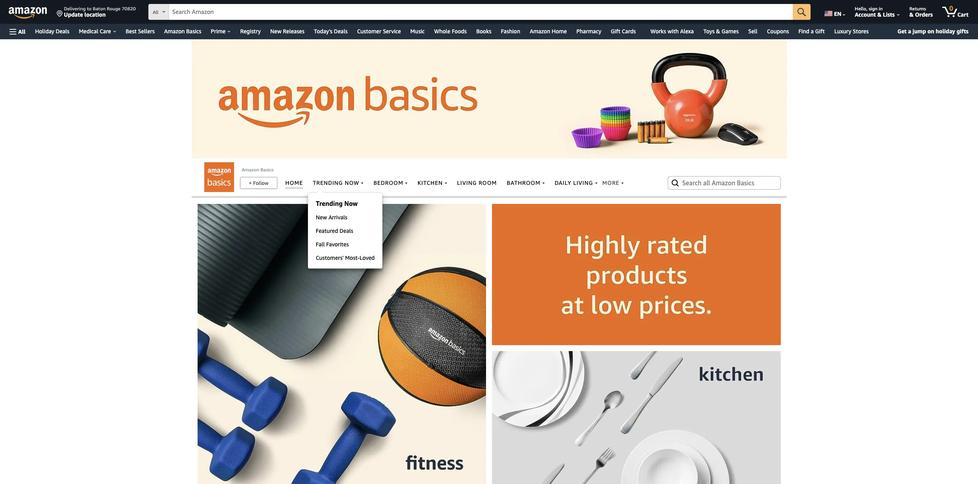 Task type: describe. For each thing, give the bounding box(es) containing it.
orders
[[915, 11, 933, 18]]

update
[[64, 11, 83, 18]]

cart
[[958, 11, 969, 18]]

Search all Amazon Basics search field
[[683, 176, 768, 190]]

amazon basics logo image
[[204, 162, 234, 192]]

gift cards
[[611, 28, 636, 35]]

cards
[[622, 28, 636, 35]]

get
[[898, 28, 907, 35]]

deals for holiday deals
[[56, 28, 69, 35]]

sell
[[749, 28, 758, 35]]

1 gift from the left
[[611, 28, 621, 35]]

whole
[[434, 28, 451, 35]]

coupons link
[[763, 26, 794, 37]]

hello, sign in
[[855, 6, 883, 12]]

en link
[[820, 2, 849, 22]]

registry link
[[236, 26, 266, 37]]

0
[[950, 4, 954, 12]]

new
[[270, 28, 282, 35]]

amazon home
[[530, 28, 567, 35]]

works
[[651, 28, 666, 35]]

toys & games
[[704, 28, 739, 35]]

registry
[[240, 28, 261, 35]]

medical care
[[79, 28, 111, 35]]

find
[[799, 28, 810, 35]]

follow
[[253, 180, 269, 186]]

& for returns
[[910, 11, 914, 18]]

to
[[87, 6, 92, 12]]

+
[[249, 180, 252, 186]]

today's
[[314, 28, 333, 35]]

2 gift from the left
[[816, 28, 825, 35]]

en
[[834, 10, 842, 17]]

baton
[[93, 6, 106, 12]]

books
[[476, 28, 492, 35]]

music link
[[406, 26, 430, 37]]

a for get
[[909, 28, 912, 35]]

returns & orders
[[910, 6, 933, 18]]

sign
[[869, 6, 878, 12]]

games
[[722, 28, 739, 35]]

luxury
[[835, 28, 852, 35]]

prime link
[[206, 26, 236, 37]]

customer service link
[[353, 26, 406, 37]]

releases
[[283, 28, 305, 35]]

delivering
[[64, 6, 86, 12]]

gifts
[[957, 28, 969, 35]]

sellers
[[138, 28, 155, 35]]

stores
[[853, 28, 869, 35]]

1 vertical spatial basics
[[261, 167, 274, 173]]

coupons
[[767, 28, 789, 35]]

alexa
[[680, 28, 694, 35]]

holiday
[[35, 28, 54, 35]]

pharmacy
[[577, 28, 602, 35]]

get a jump on holiday gifts
[[898, 28, 969, 35]]

deals for today's deals
[[334, 28, 348, 35]]

books link
[[472, 26, 496, 37]]

Search Amazon text field
[[169, 4, 793, 19]]

70820
[[122, 6, 136, 12]]

customer
[[357, 28, 382, 35]]

medical
[[79, 28, 98, 35]]

foods
[[452, 28, 467, 35]]

& for account
[[878, 11, 882, 18]]

+ follow
[[249, 180, 269, 186]]

basics inside navigation navigation
[[186, 28, 201, 35]]

home
[[552, 28, 567, 35]]

medical care link
[[74, 26, 121, 37]]

pharmacy link
[[572, 26, 606, 37]]

new releases link
[[266, 26, 309, 37]]



Task type: vqa. For each thing, say whether or not it's contained in the screenshot.
password field
no



Task type: locate. For each thing, give the bounding box(es) containing it.
amazon basics left prime
[[164, 28, 201, 35]]

1 horizontal spatial amazon basics link
[[242, 167, 274, 173]]

in
[[879, 6, 883, 12]]

search image
[[671, 178, 680, 188]]

amazon image
[[9, 7, 47, 19]]

sell link
[[744, 26, 763, 37]]

find a gift link
[[794, 26, 830, 37]]

0 vertical spatial amazon basics
[[164, 28, 201, 35]]

customer service
[[357, 28, 401, 35]]

amazon basics link left prime
[[160, 26, 206, 37]]

1 horizontal spatial &
[[878, 11, 882, 18]]

amazon
[[164, 28, 185, 35], [530, 28, 551, 35], [242, 167, 259, 173]]

jump
[[913, 28, 927, 35]]

&
[[878, 11, 882, 18], [910, 11, 914, 18], [716, 28, 720, 35]]

on
[[928, 28, 935, 35]]

basics
[[186, 28, 201, 35], [261, 167, 274, 173]]

prime
[[211, 28, 226, 35]]

0 horizontal spatial all
[[18, 28, 26, 35]]

2 horizontal spatial &
[[910, 11, 914, 18]]

amazon left home
[[530, 28, 551, 35]]

1 horizontal spatial all
[[153, 9, 159, 15]]

music
[[411, 28, 425, 35]]

1 deals from the left
[[56, 28, 69, 35]]

0 horizontal spatial &
[[716, 28, 720, 35]]

+ follow button
[[241, 177, 277, 189]]

best
[[126, 28, 137, 35]]

fashion
[[501, 28, 520, 35]]

a for find
[[811, 28, 814, 35]]

1 horizontal spatial amazon basics
[[242, 167, 274, 173]]

whole foods
[[434, 28, 467, 35]]

whole foods link
[[430, 26, 472, 37]]

all inside all button
[[18, 28, 26, 35]]

get a jump on holiday gifts link
[[895, 26, 972, 37]]

all inside all search field
[[153, 9, 159, 15]]

amazon basics link
[[160, 26, 206, 37], [242, 167, 274, 173]]

All search field
[[148, 4, 811, 21]]

with
[[668, 28, 679, 35]]

amazon up +
[[242, 167, 259, 173]]

gift right find
[[816, 28, 825, 35]]

find a gift
[[799, 28, 825, 35]]

deals right today's
[[334, 28, 348, 35]]

0 horizontal spatial a
[[811, 28, 814, 35]]

0 horizontal spatial amazon
[[164, 28, 185, 35]]

lists
[[883, 11, 895, 18]]

location
[[84, 11, 106, 18]]

gift cards link
[[606, 26, 646, 37]]

fashion link
[[496, 26, 525, 37]]

a
[[811, 28, 814, 35], [909, 28, 912, 35]]

0 horizontal spatial deals
[[56, 28, 69, 35]]

1 vertical spatial amazon basics
[[242, 167, 274, 173]]

1 horizontal spatial basics
[[261, 167, 274, 173]]

1 horizontal spatial gift
[[816, 28, 825, 35]]

rouge
[[107, 6, 121, 12]]

amazon right sellers
[[164, 28, 185, 35]]

1 horizontal spatial deals
[[334, 28, 348, 35]]

2 deals from the left
[[334, 28, 348, 35]]

amazon basics
[[164, 28, 201, 35], [242, 167, 274, 173]]

account & lists
[[855, 11, 895, 18]]

0 vertical spatial basics
[[186, 28, 201, 35]]

gift left the cards
[[611, 28, 621, 35]]

2 a from the left
[[909, 28, 912, 35]]

& right toys
[[716, 28, 720, 35]]

luxury stores
[[835, 28, 869, 35]]

holiday
[[936, 28, 956, 35]]

& left the orders
[[910, 11, 914, 18]]

holiday deals
[[35, 28, 69, 35]]

luxury stores link
[[830, 26, 874, 37]]

a right the get
[[909, 28, 912, 35]]

deals
[[56, 28, 69, 35], [334, 28, 348, 35]]

0 horizontal spatial amazon basics link
[[160, 26, 206, 37]]

basics up the follow
[[261, 167, 274, 173]]

delivering to baton rouge 70820 update location
[[64, 6, 136, 18]]

& inside the returns & orders
[[910, 11, 914, 18]]

a right find
[[811, 28, 814, 35]]

hello,
[[855, 6, 868, 12]]

0 vertical spatial amazon basics link
[[160, 26, 206, 37]]

basics left prime
[[186, 28, 201, 35]]

amazon basics inside navigation navigation
[[164, 28, 201, 35]]

0 horizontal spatial amazon basics
[[164, 28, 201, 35]]

service
[[383, 28, 401, 35]]

1 vertical spatial amazon basics link
[[242, 167, 274, 173]]

account
[[855, 11, 876, 18]]

amazon basics up + follow 'button'
[[242, 167, 274, 173]]

1 horizontal spatial a
[[909, 28, 912, 35]]

1 vertical spatial all
[[18, 28, 26, 35]]

holiday deals link
[[30, 26, 74, 37]]

all
[[153, 9, 159, 15], [18, 28, 26, 35]]

today's deals
[[314, 28, 348, 35]]

toys
[[704, 28, 715, 35]]

amazon basics link up + follow 'button'
[[242, 167, 274, 173]]

best sellers
[[126, 28, 155, 35]]

0 horizontal spatial gift
[[611, 28, 621, 35]]

works with alexa
[[651, 28, 694, 35]]

best sellers link
[[121, 26, 160, 37]]

none submit inside all search field
[[793, 4, 811, 20]]

navigation navigation
[[0, 0, 978, 39]]

& left lists
[[878, 11, 882, 18]]

amazon home link
[[525, 26, 572, 37]]

amazon for topmost amazon basics link
[[164, 28, 185, 35]]

0 vertical spatial all
[[153, 9, 159, 15]]

1 horizontal spatial amazon
[[242, 167, 259, 173]]

all up sellers
[[153, 9, 159, 15]]

all down amazon 'image'
[[18, 28, 26, 35]]

amazon for amazon home link
[[530, 28, 551, 35]]

all button
[[6, 24, 29, 39]]

1 a from the left
[[811, 28, 814, 35]]

returns
[[910, 6, 926, 12]]

2 horizontal spatial amazon
[[530, 28, 551, 35]]

0 horizontal spatial basics
[[186, 28, 201, 35]]

works with alexa link
[[646, 26, 699, 37]]

gift
[[611, 28, 621, 35], [816, 28, 825, 35]]

care
[[100, 28, 111, 35]]

new releases
[[270, 28, 305, 35]]

& for toys
[[716, 28, 720, 35]]

toys & games link
[[699, 26, 744, 37]]

deals right holiday
[[56, 28, 69, 35]]

None submit
[[793, 4, 811, 20]]

today's deals link
[[309, 26, 353, 37]]



